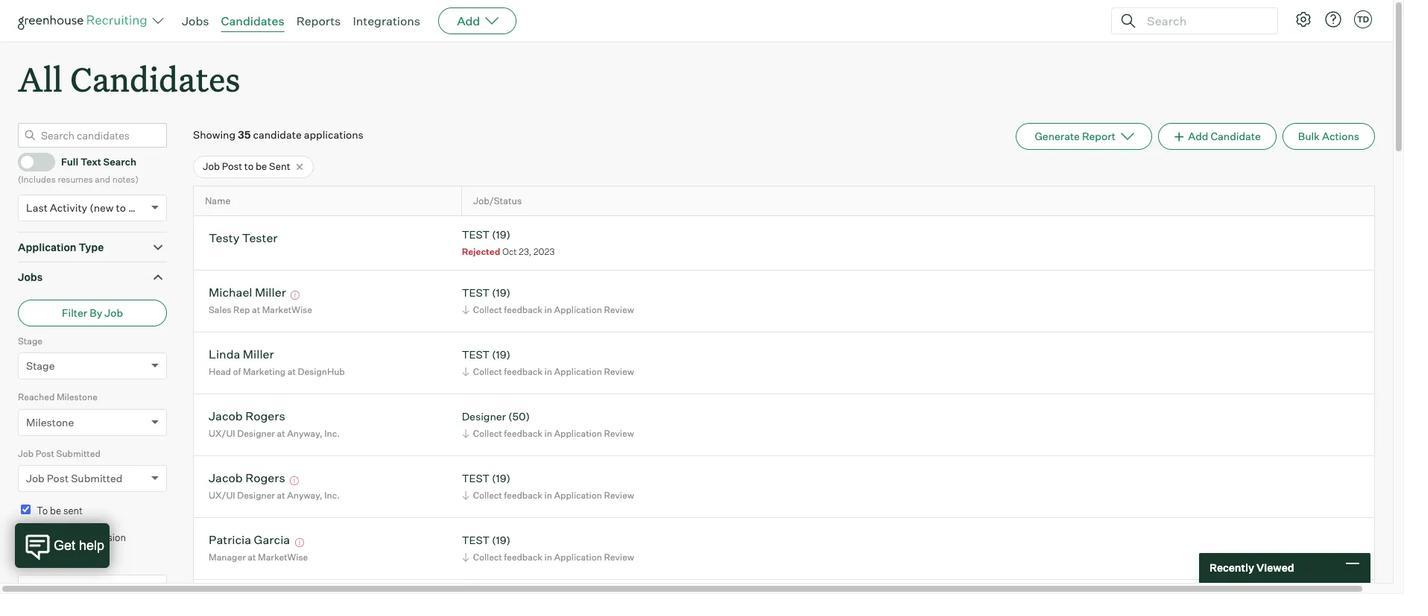 Task type: vqa. For each thing, say whether or not it's contained in the screenshot.
Average LINK associated with fill
no



Task type: describe. For each thing, give the bounding box(es) containing it.
designer (50) collect feedback in application review
[[462, 410, 634, 439]]

1 vertical spatial candidates
[[70, 57, 240, 101]]

sent
[[269, 160, 290, 172]]

test for sales rep at marketwise
[[462, 287, 490, 299]]

add candidate link
[[1158, 123, 1277, 150]]

to be sent
[[37, 505, 83, 517]]

test (19) rejected oct 23, 2023
[[462, 228, 555, 257]]

generate report
[[1035, 130, 1116, 143]]

0 vertical spatial jobs
[[182, 13, 209, 28]]

jacob for jacob rogers
[[209, 471, 243, 486]]

(19) for sales rep at marketwise
[[492, 287, 511, 299]]

oct
[[502, 246, 517, 257]]

michael
[[209, 285, 252, 300]]

full
[[61, 156, 78, 168]]

michael miller link
[[209, 285, 286, 302]]

michael miller has been in application review for more than 5 days image
[[289, 291, 302, 300]]

(includes
[[18, 174, 56, 185]]

select
[[26, 581, 57, 594]]

linda
[[209, 347, 240, 362]]

1 vertical spatial submitted
[[71, 472, 122, 485]]

0 vertical spatial form
[[18, 557, 40, 568]]

garcia
[[254, 533, 290, 547]]

5 collect from the top
[[473, 552, 502, 563]]

designhub
[[298, 366, 345, 377]]

Pending submission checkbox
[[21, 531, 31, 541]]

by
[[90, 306, 102, 319]]

td
[[1357, 14, 1369, 25]]

submission
[[75, 531, 126, 543]]

text
[[80, 156, 101, 168]]

search
[[103, 156, 136, 168]]

To be sent checkbox
[[21, 505, 31, 514]]

reports
[[296, 13, 341, 28]]

5 (19) from the top
[[492, 534, 511, 547]]

2 anyway, from the top
[[287, 490, 323, 501]]

sales rep at marketwise
[[209, 304, 312, 315]]

0 vertical spatial to
[[244, 160, 254, 172]]

jacob rogers ux/ui designer at anyway, inc.
[[209, 409, 340, 439]]

reached
[[18, 391, 55, 403]]

sent
[[63, 505, 83, 517]]

(19) inside test (19) rejected oct 23, 2023
[[492, 228, 511, 241]]

michael miller
[[209, 285, 286, 300]]

candidate
[[1211, 130, 1261, 143]]

viewed
[[1257, 561, 1294, 574]]

reached milestone
[[18, 391, 98, 403]]

generate report button
[[1016, 123, 1152, 150]]

jobs link
[[182, 13, 209, 28]]

showing
[[193, 128, 236, 141]]

1 vertical spatial to
[[116, 201, 126, 214]]

add button
[[438, 7, 517, 34]]

jacob rogers has been in application review for more than 5 days image
[[288, 477, 301, 486]]

select a form
[[26, 581, 93, 594]]

linda miller head of marketing at designhub
[[209, 347, 345, 377]]

add candidate
[[1188, 130, 1261, 143]]

1 vertical spatial marketwise
[[258, 552, 308, 563]]

application type
[[18, 241, 104, 253]]

pending submission
[[37, 531, 126, 543]]

testy
[[209, 231, 240, 246]]

configure image
[[1295, 10, 1313, 28]]

test (19) collect feedback in application review for head of marketing at designhub
[[462, 348, 634, 377]]

2 collect feedback in application review link from the top
[[460, 364, 638, 379]]

test (19) collect feedback in application review for ux/ui designer at anyway, inc.
[[462, 472, 634, 501]]

collect for collect feedback in application review link corresponding to jacob rogers
[[473, 490, 502, 501]]

35
[[238, 128, 251, 141]]

at down jacob rogers
[[277, 490, 285, 501]]

Search text field
[[1143, 10, 1264, 32]]

rogers for jacob rogers ux/ui designer at anyway, inc.
[[245, 409, 285, 424]]

in for 3rd collect feedback in application review link
[[545, 428, 552, 439]]

filter by job button
[[18, 299, 167, 326]]

collect for 2nd collect feedback in application review link from the top of the page
[[473, 366, 502, 377]]

at right rep
[[252, 304, 260, 315]]

name
[[205, 195, 231, 206]]

add for add candidate
[[1188, 130, 1209, 143]]

td button
[[1351, 7, 1375, 31]]

4 feedback from the top
[[504, 490, 543, 501]]

old)
[[128, 201, 147, 214]]

candidates link
[[221, 13, 284, 28]]

0 vertical spatial post
[[222, 160, 242, 172]]

(19) for head of marketing at designhub
[[492, 348, 511, 361]]

jacob for jacob rogers ux/ui designer at anyway, inc.
[[209, 409, 243, 424]]

2 review from the top
[[604, 366, 634, 377]]

recently viewed
[[1210, 561, 1294, 574]]

2 ux/ui from the top
[[209, 490, 235, 501]]

last activity (new to old) option
[[26, 201, 147, 214]]

patricia garcia
[[209, 533, 290, 547]]

test for ux/ui designer at anyway, inc.
[[462, 472, 490, 485]]

1 feedback from the top
[[504, 304, 543, 315]]

jacob rogers
[[209, 471, 285, 486]]

0 vertical spatial candidates
[[221, 13, 284, 28]]

candidate
[[253, 128, 302, 141]]

rep
[[233, 304, 250, 315]]

linda miller link
[[209, 347, 274, 364]]

patricia garcia has been in application review for more than 5 days image
[[293, 538, 306, 547]]

marketing
[[243, 366, 286, 377]]

in for collect feedback in application review link corresponding to jacob rogers
[[545, 490, 552, 501]]

all candidates
[[18, 57, 240, 101]]

inc. inside 'jacob rogers ux/ui designer at anyway, inc.'
[[324, 428, 340, 439]]

bulk actions link
[[1283, 123, 1375, 150]]

in for collect feedback in application review link for michael miller
[[545, 304, 552, 315]]



Task type: locate. For each thing, give the bounding box(es) containing it.
candidates down jobs link
[[70, 57, 240, 101]]

job post submitted element
[[18, 446, 167, 503]]

0 vertical spatial milestone
[[57, 391, 98, 403]]

2 collect from the top
[[473, 366, 502, 377]]

milestone down stage element
[[57, 391, 98, 403]]

2 rogers from the top
[[245, 471, 285, 486]]

0 vertical spatial job post submitted
[[18, 448, 101, 459]]

form down pending submission checkbox
[[18, 557, 40, 568]]

4 (19) from the top
[[492, 472, 511, 485]]

1 vertical spatial milestone
[[26, 416, 74, 428]]

notes)
[[112, 174, 139, 185]]

job post submitted
[[18, 448, 101, 459], [26, 472, 122, 485]]

test for head of marketing at designhub
[[462, 348, 490, 361]]

1 vertical spatial job post submitted
[[26, 472, 122, 485]]

at
[[252, 304, 260, 315], [288, 366, 296, 377], [277, 428, 285, 439], [277, 490, 285, 501], [248, 552, 256, 563]]

filter
[[62, 306, 87, 319]]

at inside linda miller head of marketing at designhub
[[288, 366, 296, 377]]

1 jacob from the top
[[209, 409, 243, 424]]

inc.
[[324, 428, 340, 439], [324, 490, 340, 501]]

1 horizontal spatial form
[[67, 581, 93, 594]]

activity
[[50, 201, 87, 214]]

0 horizontal spatial form
[[18, 557, 40, 568]]

1 vertical spatial add
[[1188, 130, 1209, 143]]

1 vertical spatial jacob rogers link
[[209, 471, 285, 488]]

td button
[[1354, 10, 1372, 28]]

miller inside linda miller head of marketing at designhub
[[243, 347, 274, 362]]

0 vertical spatial ux/ui
[[209, 428, 235, 439]]

3 (19) from the top
[[492, 348, 511, 361]]

jacob up ux/ui designer at anyway, inc.
[[209, 471, 243, 486]]

tester
[[242, 231, 278, 246]]

in
[[545, 304, 552, 315], [545, 366, 552, 377], [545, 428, 552, 439], [545, 490, 552, 501], [545, 552, 552, 563]]

0 horizontal spatial be
[[50, 505, 61, 517]]

job post submitted up sent
[[26, 472, 122, 485]]

rogers for jacob rogers
[[245, 471, 285, 486]]

applications
[[304, 128, 364, 141]]

testy tester
[[209, 231, 278, 246]]

report
[[1082, 130, 1116, 143]]

be right to
[[50, 505, 61, 517]]

0 vertical spatial stage
[[18, 335, 42, 346]]

0 vertical spatial designer
[[462, 410, 506, 423]]

0 vertical spatial rogers
[[245, 409, 285, 424]]

2 feedback from the top
[[504, 366, 543, 377]]

greenhouse recruiting image
[[18, 12, 152, 30]]

marketwise down garcia
[[258, 552, 308, 563]]

ux/ui inside 'jacob rogers ux/ui designer at anyway, inc.'
[[209, 428, 235, 439]]

3 test (19) collect feedback in application review from the top
[[462, 472, 634, 501]]

(19)
[[492, 228, 511, 241], [492, 287, 511, 299], [492, 348, 511, 361], [492, 472, 511, 485], [492, 534, 511, 547]]

jacob inside 'link'
[[209, 471, 243, 486]]

stage element
[[18, 334, 167, 390]]

candidates right jobs link
[[221, 13, 284, 28]]

2 jacob rogers link from the top
[[209, 471, 285, 488]]

test (19) collect feedback in application review for sales rep at marketwise
[[462, 287, 634, 315]]

collect for 3rd collect feedback in application review link
[[473, 428, 502, 439]]

2 jacob from the top
[[209, 471, 243, 486]]

testy tester link
[[209, 231, 278, 248]]

designer inside designer (50) collect feedback in application review
[[462, 410, 506, 423]]

2 (19) from the top
[[492, 287, 511, 299]]

1 in from the top
[[545, 304, 552, 315]]

collect inside designer (50) collect feedback in application review
[[473, 428, 502, 439]]

jobs
[[182, 13, 209, 28], [18, 271, 43, 283]]

1 horizontal spatial be
[[256, 160, 267, 172]]

patricia garcia link
[[209, 533, 290, 550]]

1 vertical spatial designer
[[237, 428, 275, 439]]

job/status
[[473, 195, 522, 206]]

marketwise down michael miller has been in application review for more than 5 days image
[[262, 304, 312, 315]]

anyway,
[[287, 428, 323, 439], [287, 490, 323, 501]]

in inside designer (50) collect feedback in application review
[[545, 428, 552, 439]]

Search candidates field
[[18, 123, 167, 148]]

jacob rogers link
[[209, 409, 285, 426], [209, 471, 285, 488]]

0 vertical spatial anyway,
[[287, 428, 323, 439]]

feedback inside designer (50) collect feedback in application review
[[504, 428, 543, 439]]

rogers down marketing
[[245, 409, 285, 424]]

4 test from the top
[[462, 472, 490, 485]]

2 inc. from the top
[[324, 490, 340, 501]]

job post to be sent
[[203, 160, 290, 172]]

collect feedback in application review link for jacob rogers
[[460, 488, 638, 502]]

2 vertical spatial post
[[47, 472, 69, 485]]

miller for michael
[[255, 285, 286, 300]]

bulk
[[1298, 130, 1320, 143]]

3 test from the top
[[462, 348, 490, 361]]

0 vertical spatial miller
[[255, 285, 286, 300]]

jobs left candidates link
[[182, 13, 209, 28]]

1 vertical spatial anyway,
[[287, 490, 323, 501]]

collect feedback in application review link for michael miller
[[460, 303, 638, 317]]

designer up jacob rogers
[[237, 428, 275, 439]]

4 in from the top
[[545, 490, 552, 501]]

manager at marketwise
[[209, 552, 308, 563]]

head
[[209, 366, 231, 377]]

0 vertical spatial submitted
[[56, 448, 101, 459]]

candidate reports are now available! apply filters and select "view in app" element
[[1016, 123, 1152, 150]]

1 test from the top
[[462, 228, 490, 241]]

1 test (19) collect feedback in application review from the top
[[462, 287, 634, 315]]

2 vertical spatial designer
[[237, 490, 275, 501]]

candidates
[[221, 13, 284, 28], [70, 57, 240, 101]]

jacob inside 'jacob rogers ux/ui designer at anyway, inc.'
[[209, 409, 243, 424]]

1 horizontal spatial add
[[1188, 130, 1209, 143]]

last
[[26, 201, 48, 214]]

1 vertical spatial rogers
[[245, 471, 285, 486]]

post down 35
[[222, 160, 242, 172]]

collect
[[473, 304, 502, 315], [473, 366, 502, 377], [473, 428, 502, 439], [473, 490, 502, 501], [473, 552, 502, 563]]

generate
[[1035, 130, 1080, 143]]

reports link
[[296, 13, 341, 28]]

5 collect feedback in application review link from the top
[[460, 550, 638, 564]]

1 horizontal spatial jobs
[[182, 13, 209, 28]]

collect feedback in application review link for patricia garcia
[[460, 550, 638, 564]]

1 vertical spatial inc.
[[324, 490, 340, 501]]

(50)
[[508, 410, 530, 423]]

0 vertical spatial inc.
[[324, 428, 340, 439]]

at right marketing
[[288, 366, 296, 377]]

full text search (includes resumes and notes)
[[18, 156, 139, 185]]

5 feedback from the top
[[504, 552, 543, 563]]

3 review from the top
[[604, 428, 634, 439]]

integrations link
[[353, 13, 420, 28]]

3 collect from the top
[[473, 428, 502, 439]]

1 (19) from the top
[[492, 228, 511, 241]]

post up to be sent
[[47, 472, 69, 485]]

a
[[59, 581, 65, 594]]

1 jacob rogers link from the top
[[209, 409, 285, 426]]

1 horizontal spatial to
[[244, 160, 254, 172]]

form right a at bottom left
[[67, 581, 93, 594]]

miller for linda
[[243, 347, 274, 362]]

rogers inside 'jacob rogers ux/ui designer at anyway, inc.'
[[245, 409, 285, 424]]

jacob
[[209, 409, 243, 424], [209, 471, 243, 486]]

1 vertical spatial ux/ui
[[209, 490, 235, 501]]

3 feedback from the top
[[504, 428, 543, 439]]

to left sent
[[244, 160, 254, 172]]

feedback
[[504, 304, 543, 315], [504, 366, 543, 377], [504, 428, 543, 439], [504, 490, 543, 501], [504, 552, 543, 563]]

application
[[18, 241, 76, 253], [554, 304, 602, 315], [554, 366, 602, 377], [554, 428, 602, 439], [554, 490, 602, 501], [554, 552, 602, 563]]

1 ux/ui from the top
[[209, 428, 235, 439]]

miller
[[255, 285, 286, 300], [243, 347, 274, 362]]

1 vertical spatial be
[[50, 505, 61, 517]]

2 test from the top
[[462, 287, 490, 299]]

milestone down reached milestone
[[26, 416, 74, 428]]

rogers up ux/ui designer at anyway, inc.
[[245, 471, 285, 486]]

anyway, inside 'jacob rogers ux/ui designer at anyway, inc.'
[[287, 428, 323, 439]]

0 horizontal spatial to
[[116, 201, 126, 214]]

0 vertical spatial jacob rogers link
[[209, 409, 285, 426]]

1 vertical spatial stage
[[26, 359, 55, 372]]

manager
[[209, 552, 246, 563]]

application inside designer (50) collect feedback in application review
[[554, 428, 602, 439]]

4 test (19) collect feedback in application review from the top
[[462, 534, 634, 563]]

5 test from the top
[[462, 534, 490, 547]]

integrations
[[353, 13, 420, 28]]

be
[[256, 160, 267, 172], [50, 505, 61, 517]]

bulk actions
[[1298, 130, 1360, 143]]

miller up marketing
[[243, 347, 274, 362]]

(new
[[90, 201, 114, 214]]

5 review from the top
[[604, 552, 634, 563]]

1 vertical spatial form
[[67, 581, 93, 594]]

3 collect feedback in application review link from the top
[[460, 426, 638, 440]]

jobs down application type
[[18, 271, 43, 283]]

1 anyway, from the top
[[287, 428, 323, 439]]

23,
[[519, 246, 532, 257]]

ux/ui
[[209, 428, 235, 439], [209, 490, 235, 501]]

showing 35 candidate applications
[[193, 128, 364, 141]]

0 vertical spatial add
[[457, 13, 480, 28]]

job post submitted down reached milestone element
[[18, 448, 101, 459]]

1 inc. from the top
[[324, 428, 340, 439]]

test inside test (19) rejected oct 23, 2023
[[462, 228, 490, 241]]

miller up sales rep at marketwise
[[255, 285, 286, 300]]

filter by job
[[62, 306, 123, 319]]

of
[[233, 366, 241, 377]]

test (19) collect feedback in application review
[[462, 287, 634, 315], [462, 348, 634, 377], [462, 472, 634, 501], [462, 534, 634, 563]]

milestone
[[57, 391, 98, 403], [26, 416, 74, 428]]

(19) for ux/ui designer at anyway, inc.
[[492, 472, 511, 485]]

ux/ui down jacob rogers
[[209, 490, 235, 501]]

5 in from the top
[[545, 552, 552, 563]]

ux/ui designer at anyway, inc.
[[209, 490, 340, 501]]

0 vertical spatial be
[[256, 160, 267, 172]]

3 in from the top
[[545, 428, 552, 439]]

jacob rogers link up ux/ui designer at anyway, inc.
[[209, 471, 285, 488]]

1 vertical spatial jobs
[[18, 271, 43, 283]]

patricia
[[209, 533, 251, 547]]

resumes
[[58, 174, 93, 185]]

2023
[[534, 246, 555, 257]]

add
[[457, 13, 480, 28], [1188, 130, 1209, 143]]

rejected
[[462, 246, 500, 257]]

type
[[79, 241, 104, 253]]

all
[[18, 57, 62, 101]]

to
[[244, 160, 254, 172], [116, 201, 126, 214]]

4 collect from the top
[[473, 490, 502, 501]]

designer left (50)
[[462, 410, 506, 423]]

miller inside michael miller link
[[255, 285, 286, 300]]

1 collect feedback in application review link from the top
[[460, 303, 638, 317]]

add inside popup button
[[457, 13, 480, 28]]

sales
[[209, 304, 231, 315]]

submitted down reached milestone element
[[56, 448, 101, 459]]

2 test (19) collect feedback in application review from the top
[[462, 348, 634, 377]]

be left sent
[[256, 160, 267, 172]]

in for 2nd collect feedback in application review link from the top of the page
[[545, 366, 552, 377]]

last activity (new to old)
[[26, 201, 147, 214]]

4 review from the top
[[604, 490, 634, 501]]

review
[[604, 304, 634, 315], [604, 366, 634, 377], [604, 428, 634, 439], [604, 490, 634, 501], [604, 552, 634, 563]]

1 vertical spatial post
[[36, 448, 54, 459]]

1 review from the top
[[604, 304, 634, 315]]

to
[[37, 505, 48, 517]]

0 vertical spatial jacob
[[209, 409, 243, 424]]

designer inside 'jacob rogers ux/ui designer at anyway, inc.'
[[237, 428, 275, 439]]

review inside designer (50) collect feedback in application review
[[604, 428, 634, 439]]

stage
[[18, 335, 42, 346], [26, 359, 55, 372]]

designer down jacob rogers
[[237, 490, 275, 501]]

and
[[95, 174, 110, 185]]

form
[[18, 557, 40, 568], [67, 581, 93, 594]]

1 vertical spatial miller
[[243, 347, 274, 362]]

0 horizontal spatial add
[[457, 13, 480, 28]]

4 collect feedback in application review link from the top
[[460, 488, 638, 502]]

at up jacob rogers
[[277, 428, 285, 439]]

0 horizontal spatial jobs
[[18, 271, 43, 283]]

at down patricia garcia "link" at the bottom left
[[248, 552, 256, 563]]

form element
[[18, 555, 167, 594]]

post down reached
[[36, 448, 54, 459]]

job inside button
[[105, 306, 123, 319]]

recently
[[1210, 561, 1254, 574]]

0 vertical spatial marketwise
[[262, 304, 312, 315]]

anyway, up jacob rogers has been in application review for more than 5 days image
[[287, 428, 323, 439]]

at inside 'jacob rogers ux/ui designer at anyway, inc.'
[[277, 428, 285, 439]]

1 rogers from the top
[[245, 409, 285, 424]]

pending
[[37, 531, 73, 543]]

reached milestone element
[[18, 390, 167, 446]]

jacob rogers link down of
[[209, 409, 285, 426]]

2 in from the top
[[545, 366, 552, 377]]

submitted up sent
[[71, 472, 122, 485]]

jacob down head
[[209, 409, 243, 424]]

1 vertical spatial jacob
[[209, 471, 243, 486]]

add for add
[[457, 13, 480, 28]]

to left old)
[[116, 201, 126, 214]]

checkmark image
[[25, 156, 36, 166]]

1 collect from the top
[[473, 304, 502, 315]]

ux/ui up jacob rogers
[[209, 428, 235, 439]]

actions
[[1322, 130, 1360, 143]]

anyway, down jacob rogers has been in application review for more than 5 days image
[[287, 490, 323, 501]]

collect for collect feedback in application review link for michael miller
[[473, 304, 502, 315]]



